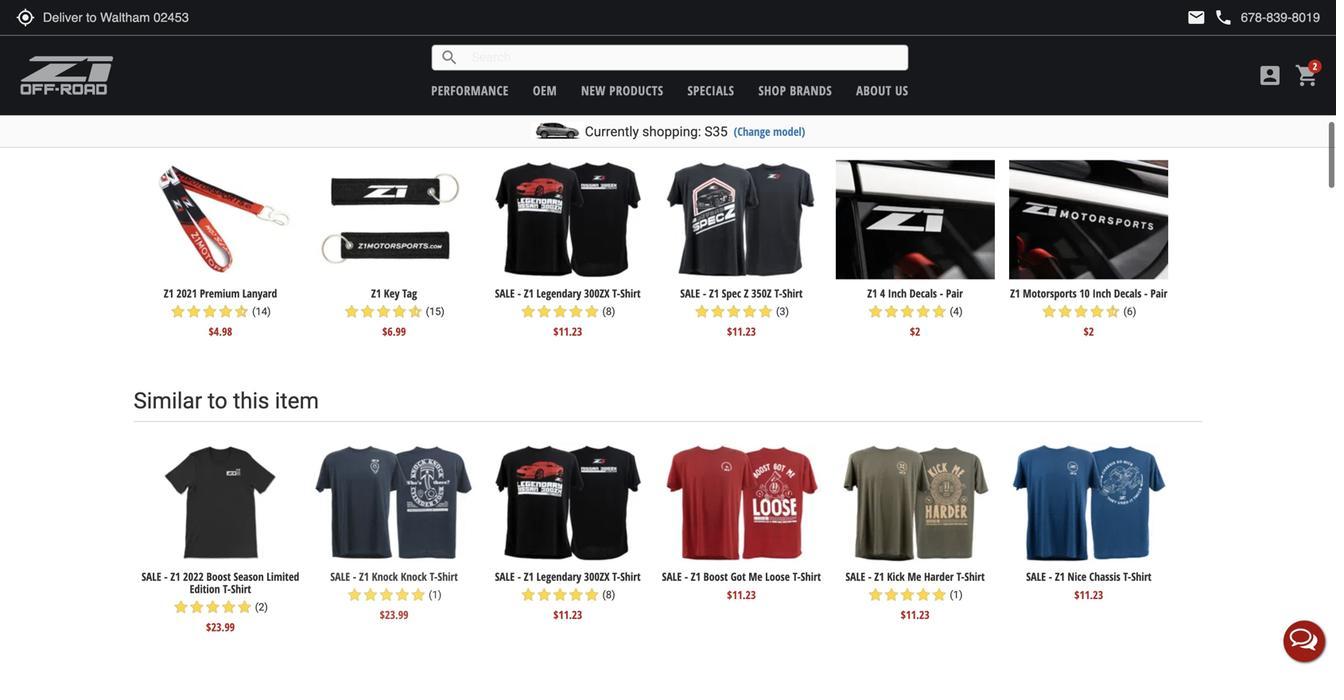 Task type: describe. For each thing, give the bounding box(es) containing it.
performance link
[[431, 82, 509, 99]]

star star star star star_half (40)
[[189, 22, 290, 37]]

sale inside sale - z1 boost got me loose t-shirt $11.23
[[662, 570, 682, 585]]

us
[[895, 82, 908, 99]]

- inside the z1 motorsports 10 inch decals - pair star star star star star_half (6) $2
[[1144, 286, 1148, 301]]

- inside sale - z1 boost got me loose t-shirt $11.23
[[684, 570, 688, 585]]

mail phone
[[1187, 8, 1233, 27]]

shop
[[758, 82, 786, 99]]

pair inside z1 4 inch decals - pair star star star star star (4) $2
[[946, 286, 963, 301]]

$11.23 inside star star star star star (8) $11.23
[[426, 42, 455, 57]]

z1 inside sale - z1 spec z 350z t-shirt star star star star star (3) $11.23
[[709, 286, 719, 301]]

account_box
[[1257, 63, 1283, 88]]

...
[[618, 105, 635, 131]]

star_half inside z1 2021 premium lanyard star star star star star_half (14) $4.98
[[234, 304, 250, 320]]

kick
[[887, 570, 905, 585]]

(1) inside the sale - z1 kick me harder t-shirt star star star star star (1) $11.23
[[950, 589, 963, 601]]

performance
[[431, 82, 509, 99]]

boost inside the sale - z1 2022 boost season limited edition t-shirt star star star star star (2) $23.99
[[206, 570, 231, 585]]

sale - z1 knock knock t-shirt star star star star star (1) $23.99
[[330, 570, 458, 623]]

currently shopping: s35 (change model)
[[585, 124, 805, 140]]

z1 inside 'sale - z1 knock knock t-shirt star star star star star (1) $23.99'
[[359, 570, 369, 585]]

legendary for star
[[536, 286, 581, 301]]

z1 motorsports 10 inch decals - pair star star star star star_half (6) $2
[[1010, 286, 1167, 339]]

mail
[[1187, 8, 1206, 27]]

me inside the sale - z1 kick me harder t-shirt star star star star star (1) $11.23
[[907, 570, 921, 585]]

1 vertical spatial item
[[275, 388, 319, 414]]

z1 inside z1 4 inch decals - pair star star star star star (4) $2
[[867, 286, 877, 301]]

(3)
[[776, 306, 789, 318]]

(change model) link
[[734, 124, 805, 139]]

new products link
[[581, 82, 663, 99]]

purchased
[[508, 105, 612, 131]]

10
[[1079, 286, 1090, 301]]

sale inside the sale - z1 kick me harder t-shirt star star star star star (1) $11.23
[[845, 570, 865, 585]]

decals inside z1 4 inch decals - pair star star star star star (4) $2
[[909, 286, 937, 301]]

about
[[856, 82, 892, 99]]

$2 inside z1 4 inch decals - pair star star star star star (4) $2
[[910, 324, 920, 339]]

similar to this item
[[134, 388, 319, 414]]

t- inside sale - z1 spec z 350z t-shirt star star star star star (3) $11.23
[[774, 286, 782, 301]]

(8) inside star star star star star (8) $11.23
[[473, 24, 486, 36]]

z1 inside sale - z1 nice chassis t-shirt $11.23
[[1055, 570, 1065, 585]]

0 horizontal spatial this
[[233, 388, 269, 414]]

motorsports
[[1023, 286, 1077, 301]]

phone link
[[1214, 8, 1320, 27]]

lanyard
[[242, 286, 277, 301]]

sale - z1 kick me harder t-shirt star star star star star (1) $11.23
[[845, 570, 985, 623]]

star star star star star (8) $11.23
[[391, 22, 486, 57]]

$11.23 inside sale - z1 nice chassis t-shirt $11.23
[[1074, 588, 1103, 603]]

tag
[[402, 286, 417, 301]]

premium
[[200, 286, 240, 301]]

2021
[[176, 286, 197, 301]]

who
[[247, 105, 289, 131]]

sale - z1 spec z 350z t-shirt star star star star star (3) $11.23
[[680, 286, 803, 339]]

z
[[744, 286, 749, 301]]

350z
[[751, 286, 772, 301]]

shop brands
[[758, 82, 832, 99]]

customers who bought this item also purchased ...
[[134, 105, 635, 131]]

shirt inside sale - z1 boost got me loose t-shirt $11.23
[[801, 570, 821, 585]]

shirt inside 'sale - z1 knock knock t-shirt star star star star star (1) $23.99'
[[438, 570, 458, 585]]

spec
[[722, 286, 741, 301]]

1 horizontal spatial this
[[370, 105, 406, 131]]

also
[[461, 105, 503, 131]]

inch inside z1 4 inch decals - pair star star star star star (4) $2
[[888, 286, 907, 301]]

t- inside the sale - z1 kick me harder t-shirt star star star star star (1) $11.23
[[956, 570, 964, 585]]

300zx for star
[[584, 286, 610, 301]]

boost inside sale - z1 boost got me loose t-shirt $11.23
[[703, 570, 728, 585]]

1 knock from the left
[[372, 570, 398, 585]]

model)
[[773, 124, 805, 139]]

s35
[[705, 124, 728, 140]]

z1 inside the sale - z1 kick me harder t-shirt star star star star star (1) $11.23
[[874, 570, 884, 585]]

z1 inside z1 2021 premium lanyard star star star star star_half (14) $4.98
[[164, 286, 174, 301]]

sale inside the sale - z1 2022 boost season limited edition t-shirt star star star star star (2) $23.99
[[142, 570, 161, 585]]

harder
[[924, 570, 954, 585]]

$2 inside the z1 motorsports 10 inch decals - pair star star star star star_half (6) $2
[[1084, 324, 1094, 339]]

(8) for shirt
[[602, 589, 615, 601]]

4
[[880, 286, 885, 301]]

2 knock from the left
[[401, 570, 427, 585]]

key
[[384, 286, 400, 301]]

(40)
[[272, 24, 290, 36]]

to
[[208, 388, 227, 414]]

shopping_cart
[[1295, 63, 1320, 88]]

edition
[[190, 582, 220, 597]]

z1 inside the z1 motorsports 10 inch decals - pair star star star star star_half (6) $2
[[1010, 286, 1020, 301]]

$11.23 inside sale - z1 spec z 350z t-shirt star star star star star (3) $11.23
[[727, 324, 756, 339]]

loose
[[765, 570, 790, 585]]

shirt inside sale - z1 nice chassis t-shirt $11.23
[[1131, 570, 1151, 585]]



Task type: locate. For each thing, give the bounding box(es) containing it.
2 inch from the left
[[1092, 286, 1111, 301]]

0 horizontal spatial knock
[[372, 570, 398, 585]]

$6.99
[[382, 324, 406, 339]]

phone
[[1214, 8, 1233, 27]]

2 300zx from the top
[[584, 570, 610, 585]]

z1
[[164, 286, 174, 301], [371, 286, 381, 301], [524, 286, 534, 301], [709, 286, 719, 301], [867, 286, 877, 301], [1010, 286, 1020, 301], [170, 570, 180, 585], [359, 570, 369, 585], [524, 570, 534, 585], [691, 570, 701, 585], [874, 570, 884, 585], [1055, 570, 1065, 585]]

search
[[440, 48, 459, 67]]

(15)
[[426, 306, 445, 318]]

0 vertical spatial 300zx
[[584, 286, 610, 301]]

1 vertical spatial sale - z1 legendary 300zx t-shirt star star star star star (8) $11.23
[[495, 570, 641, 623]]

2 legendary from the top
[[536, 570, 581, 585]]

$23.99 inside the sale - z1 2022 boost season limited edition t-shirt star star star star star (2) $23.99
[[206, 620, 235, 635]]

new products
[[581, 82, 663, 99]]

decals right 4 on the right of page
[[909, 286, 937, 301]]

decals
[[909, 286, 937, 301], [1114, 286, 1141, 301]]

1 (1) from the left
[[429, 589, 442, 601]]

this right to
[[233, 388, 269, 414]]

decals inside the z1 motorsports 10 inch decals - pair star star star star star_half (6) $2
[[1114, 286, 1141, 301]]

2 sale - z1 legendary 300zx t-shirt star star star star star (8) $11.23 from the top
[[495, 570, 641, 623]]

0 horizontal spatial inch
[[888, 286, 907, 301]]

z1 4 inch decals - pair star star star star star (4) $2
[[867, 286, 963, 339]]

legendary for shirt
[[536, 570, 581, 585]]

1 horizontal spatial inch
[[1092, 286, 1111, 301]]

item down 'performance'
[[412, 105, 456, 131]]

0 vertical spatial this
[[370, 105, 406, 131]]

star
[[189, 22, 205, 37], [205, 22, 221, 37], [221, 22, 237, 37], [237, 22, 253, 37], [391, 22, 407, 37], [407, 22, 423, 37], [423, 22, 439, 37], [439, 22, 455, 37], [455, 22, 471, 37], [170, 304, 186, 320], [186, 304, 202, 320], [202, 304, 218, 320], [218, 304, 234, 320], [344, 304, 360, 320], [360, 304, 376, 320], [376, 304, 391, 320], [391, 304, 407, 320], [520, 304, 536, 320], [536, 304, 552, 320], [552, 304, 568, 320], [568, 304, 584, 320], [584, 304, 600, 320], [694, 304, 710, 320], [710, 304, 726, 320], [726, 304, 742, 320], [742, 304, 758, 320], [758, 304, 773, 320], [868, 304, 884, 320], [884, 304, 899, 320], [899, 304, 915, 320], [915, 304, 931, 320], [931, 304, 947, 320], [1041, 304, 1057, 320], [1057, 304, 1073, 320], [1073, 304, 1089, 320], [1089, 304, 1105, 320], [347, 587, 362, 603], [362, 587, 378, 603], [378, 587, 394, 603], [394, 587, 410, 603], [410, 587, 426, 603], [520, 587, 536, 603], [536, 587, 552, 603], [552, 587, 568, 603], [568, 587, 584, 603], [584, 587, 600, 603], [868, 587, 884, 603], [884, 587, 899, 603], [899, 587, 915, 603], [915, 587, 931, 603], [931, 587, 947, 603], [173, 600, 189, 615], [189, 600, 205, 615], [205, 600, 221, 615], [221, 600, 237, 615], [237, 600, 252, 615]]

0 vertical spatial legendary
[[536, 286, 581, 301]]

chassis
[[1089, 570, 1120, 585]]

sale
[[495, 286, 515, 301], [680, 286, 700, 301], [142, 570, 161, 585], [330, 570, 350, 585], [495, 570, 515, 585], [662, 570, 682, 585], [845, 570, 865, 585], [1026, 570, 1046, 585]]

bought
[[295, 105, 364, 131]]

knock
[[372, 570, 398, 585], [401, 570, 427, 585]]

shirt inside the sale - z1 kick me harder t-shirt star star star star star (1) $11.23
[[964, 570, 985, 585]]

(8)
[[473, 24, 486, 36], [602, 306, 615, 318], [602, 589, 615, 601]]

1 me from the left
[[748, 570, 762, 585]]

inch right 4 on the right of page
[[888, 286, 907, 301]]

decals up (6)
[[1114, 286, 1141, 301]]

0 horizontal spatial $23.99
[[206, 620, 235, 635]]

(6)
[[1123, 306, 1136, 318]]

- inside the sale - z1 kick me harder t-shirt star star star star star (1) $11.23
[[868, 570, 872, 585]]

boost left got on the bottom of page
[[703, 570, 728, 585]]

(1) inside 'sale - z1 knock knock t-shirt star star star star star (1) $23.99'
[[429, 589, 442, 601]]

1 vertical spatial 300zx
[[584, 570, 610, 585]]

- inside sale - z1 nice chassis t-shirt $11.23
[[1049, 570, 1052, 585]]

pair up (4)
[[946, 286, 963, 301]]

- inside 'sale - z1 knock knock t-shirt star star star star star (1) $23.99'
[[353, 570, 356, 585]]

- inside the sale - z1 2022 boost season limited edition t-shirt star star star star star (2) $23.99
[[164, 570, 168, 585]]

$11.23 inside sale - z1 boost got me loose t-shirt $11.23
[[727, 588, 756, 603]]

1 horizontal spatial knock
[[401, 570, 427, 585]]

1 horizontal spatial (1)
[[950, 589, 963, 601]]

me right kick
[[907, 570, 921, 585]]

z1 inside z1 key tag star star star star star_half (15) $6.99
[[371, 286, 381, 301]]

1 vertical spatial this
[[233, 388, 269, 414]]

1 inch from the left
[[888, 286, 907, 301]]

specials link
[[688, 82, 734, 99]]

inch right 10
[[1092, 286, 1111, 301]]

shop brands link
[[758, 82, 832, 99]]

0 horizontal spatial $2
[[910, 324, 920, 339]]

sale inside sale - z1 nice chassis t-shirt $11.23
[[1026, 570, 1046, 585]]

got
[[731, 570, 746, 585]]

z1 inside sale - z1 boost got me loose t-shirt $11.23
[[691, 570, 701, 585]]

similar
[[134, 388, 202, 414]]

1 horizontal spatial item
[[412, 105, 456, 131]]

t-
[[612, 286, 620, 301], [774, 286, 782, 301], [430, 570, 438, 585], [612, 570, 620, 585], [793, 570, 801, 585], [956, 570, 964, 585], [1123, 570, 1131, 585], [223, 582, 231, 597]]

sale - z1 legendary 300zx t-shirt star star star star star (8) $11.23 for star
[[495, 286, 641, 339]]

- inside sale - z1 spec z 350z t-shirt star star star star star (3) $11.23
[[703, 286, 706, 301]]

legendary
[[536, 286, 581, 301], [536, 570, 581, 585]]

account_box link
[[1253, 63, 1287, 88]]

inch
[[888, 286, 907, 301], [1092, 286, 1111, 301]]

sale - z1 legendary 300zx t-shirt star star star star star (8) $11.23 for shirt
[[495, 570, 641, 623]]

products
[[609, 82, 663, 99]]

sale inside sale - z1 spec z 350z t-shirt star star star star star (3) $11.23
[[680, 286, 700, 301]]

sale - z1 2022 boost season limited edition t-shirt star star star star star (2) $23.99
[[142, 570, 299, 635]]

1 horizontal spatial boost
[[703, 570, 728, 585]]

star_half inside the z1 motorsports 10 inch decals - pair star star star star star_half (6) $2
[[1105, 304, 1121, 320]]

t- inside sale - z1 nice chassis t-shirt $11.23
[[1123, 570, 1131, 585]]

2 decals from the left
[[1114, 286, 1141, 301]]

star_half down tag
[[407, 304, 423, 320]]

(1)
[[429, 589, 442, 601], [950, 589, 963, 601]]

2 boost from the left
[[703, 570, 728, 585]]

me inside sale - z1 boost got me loose t-shirt $11.23
[[748, 570, 762, 585]]

1 horizontal spatial pair
[[1150, 286, 1167, 301]]

shirt
[[620, 286, 641, 301], [782, 286, 803, 301], [438, 570, 458, 585], [620, 570, 641, 585], [801, 570, 821, 585], [964, 570, 985, 585], [1131, 570, 1151, 585], [231, 582, 251, 597]]

boost
[[206, 570, 231, 585], [703, 570, 728, 585]]

star_half left (40)
[[253, 22, 269, 37]]

customers
[[134, 105, 242, 131]]

0 horizontal spatial me
[[748, 570, 762, 585]]

(4)
[[950, 306, 963, 318]]

1 vertical spatial legendary
[[536, 570, 581, 585]]

z1 motorsports logo image
[[20, 56, 114, 95]]

t- inside the sale - z1 2022 boost season limited edition t-shirt star star star star star (2) $23.99
[[223, 582, 231, 597]]

me right got on the bottom of page
[[748, 570, 762, 585]]

shopping:
[[642, 124, 701, 140]]

0 horizontal spatial (1)
[[429, 589, 442, 601]]

z1 inside the sale - z1 2022 boost season limited edition t-shirt star star star star star (2) $23.99
[[170, 570, 180, 585]]

-
[[517, 286, 521, 301], [703, 286, 706, 301], [940, 286, 943, 301], [1144, 286, 1148, 301], [164, 570, 168, 585], [353, 570, 356, 585], [517, 570, 521, 585], [684, 570, 688, 585], [868, 570, 872, 585], [1049, 570, 1052, 585]]

star_half inside z1 key tag star star star star star_half (15) $6.99
[[407, 304, 423, 320]]

2 $2 from the left
[[1084, 324, 1094, 339]]

star_half left (14)
[[234, 304, 250, 320]]

pair right 10
[[1150, 286, 1167, 301]]

sale - z1 legendary 300zx t-shirt star star star star star (8) $11.23
[[495, 286, 641, 339], [495, 570, 641, 623]]

me
[[748, 570, 762, 585], [907, 570, 921, 585]]

sale - z1 nice chassis t-shirt $11.23
[[1026, 570, 1151, 603]]

1 legendary from the top
[[536, 286, 581, 301]]

1 horizontal spatial decals
[[1114, 286, 1141, 301]]

- inside z1 4 inch decals - pair star star star star star (4) $2
[[940, 286, 943, 301]]

limited
[[267, 570, 299, 585]]

1 horizontal spatial me
[[907, 570, 921, 585]]

item
[[412, 105, 456, 131], [275, 388, 319, 414]]

2 me from the left
[[907, 570, 921, 585]]

season
[[234, 570, 264, 585]]

0 vertical spatial item
[[412, 105, 456, 131]]

mail link
[[1187, 8, 1206, 27]]

0 horizontal spatial pair
[[946, 286, 963, 301]]

2022
[[183, 570, 204, 585]]

2 (1) from the left
[[950, 589, 963, 601]]

1 horizontal spatial $2
[[1084, 324, 1094, 339]]

$2
[[910, 324, 920, 339], [1084, 324, 1094, 339]]

$23.99 inside 'sale - z1 knock knock t-shirt star star star star star (1) $23.99'
[[380, 608, 408, 623]]

pair inside the z1 motorsports 10 inch decals - pair star star star star star_half (6) $2
[[1150, 286, 1167, 301]]

about us link
[[856, 82, 908, 99]]

(2)
[[255, 602, 268, 613]]

1 sale - z1 legendary 300zx t-shirt star star star star star (8) $11.23 from the top
[[495, 286, 641, 339]]

1 boost from the left
[[206, 570, 231, 585]]

0 vertical spatial sale - z1 legendary 300zx t-shirt star star star star star (8) $11.23
[[495, 286, 641, 339]]

300zx for $11.23
[[584, 570, 610, 585]]

sale - z1 boost got me loose t-shirt $11.23
[[662, 570, 821, 603]]

currently
[[585, 124, 639, 140]]

1 vertical spatial (8)
[[602, 306, 615, 318]]

z1 key tag star star star star star_half (15) $6.99
[[344, 286, 445, 339]]

z1 2021 premium lanyard star star star star star_half (14) $4.98
[[164, 286, 277, 339]]

1 pair from the left
[[946, 286, 963, 301]]

shopping_cart link
[[1291, 63, 1320, 88]]

2 vertical spatial (8)
[[602, 589, 615, 601]]

inch inside the z1 motorsports 10 inch decals - pair star star star star star_half (6) $2
[[1092, 286, 1111, 301]]

1 300zx from the top
[[584, 286, 610, 301]]

t- inside sale - z1 boost got me loose t-shirt $11.23
[[793, 570, 801, 585]]

oem link
[[533, 82, 557, 99]]

shirt inside the sale - z1 2022 boost season limited edition t-shirt star star star star star (2) $23.99
[[231, 582, 251, 597]]

brands
[[790, 82, 832, 99]]

$4.98
[[209, 324, 232, 339]]

2 pair from the left
[[1150, 286, 1167, 301]]

$11.23
[[426, 42, 455, 57], [553, 324, 582, 339], [727, 324, 756, 339], [727, 588, 756, 603], [1074, 588, 1103, 603], [553, 608, 582, 623], [901, 608, 930, 623]]

0 horizontal spatial decals
[[909, 286, 937, 301]]

(change
[[734, 124, 770, 139]]

nice
[[1068, 570, 1086, 585]]

star_half
[[253, 22, 269, 37], [234, 304, 250, 320], [407, 304, 423, 320], [1105, 304, 1121, 320]]

item right to
[[275, 388, 319, 414]]

0 horizontal spatial boost
[[206, 570, 231, 585]]

1 $2 from the left
[[910, 324, 920, 339]]

t- inside 'sale - z1 knock knock t-shirt star star star star star (1) $23.99'
[[430, 570, 438, 585]]

(8) for star
[[602, 306, 615, 318]]

oem
[[533, 82, 557, 99]]

300zx
[[584, 286, 610, 301], [584, 570, 610, 585]]

(14)
[[252, 306, 271, 318]]

$23.99
[[380, 608, 408, 623], [206, 620, 235, 635]]

1 horizontal spatial $23.99
[[380, 608, 408, 623]]

1 decals from the left
[[909, 286, 937, 301]]

specials
[[688, 82, 734, 99]]

new
[[581, 82, 606, 99]]

shirt inside sale - z1 spec z 350z t-shirt star star star star star (3) $11.23
[[782, 286, 803, 301]]

0 vertical spatial (8)
[[473, 24, 486, 36]]

my_location
[[16, 8, 35, 27]]

boost right 2022
[[206, 570, 231, 585]]

Search search field
[[459, 45, 908, 70]]

$11.23 inside the sale - z1 kick me harder t-shirt star star star star star (1) $11.23
[[901, 608, 930, 623]]

sale inside 'sale - z1 knock knock t-shirt star star star star star (1) $23.99'
[[330, 570, 350, 585]]

0 horizontal spatial item
[[275, 388, 319, 414]]

this right bought
[[370, 105, 406, 131]]

star_half left (6)
[[1105, 304, 1121, 320]]

about us
[[856, 82, 908, 99]]



Task type: vqa. For each thing, say whether or not it's contained in the screenshot.
Premium
yes



